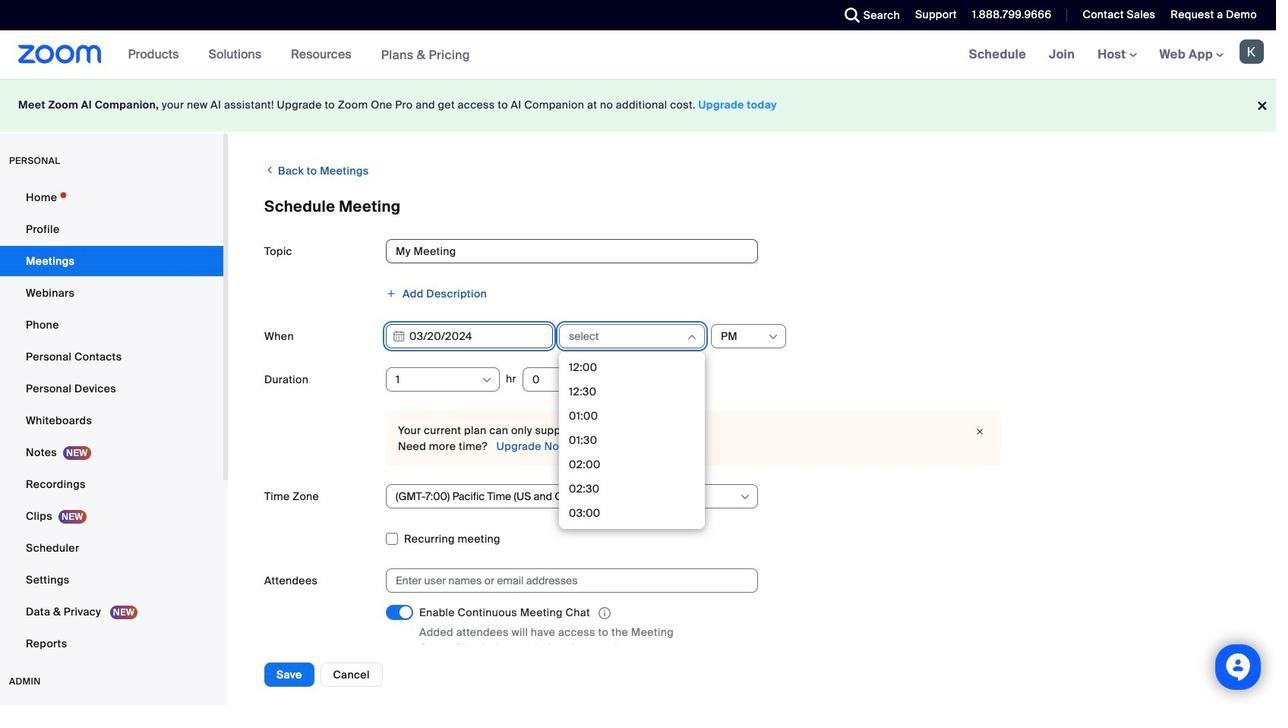 Task type: describe. For each thing, give the bounding box(es) containing it.
add image
[[386, 289, 397, 299]]

My Meeting text field
[[386, 239, 758, 264]]

left image
[[264, 163, 275, 178]]

meetings navigation
[[958, 30, 1276, 80]]

select start time text field
[[569, 325, 685, 348]]

hide options image
[[686, 331, 698, 343]]

show options image
[[481, 375, 493, 387]]

1 horizontal spatial show options image
[[767, 331, 780, 343]]

choose date text field
[[386, 324, 553, 349]]



Task type: locate. For each thing, give the bounding box(es) containing it.
zoom logo image
[[18, 45, 102, 64]]

footer
[[0, 79, 1276, 131]]

learn more about enable continuous meeting chat image
[[594, 607, 615, 621]]

1 vertical spatial show options image
[[739, 492, 751, 504]]

product information navigation
[[117, 30, 482, 80]]

show options image
[[767, 331, 780, 343], [739, 492, 751, 504]]

banner
[[0, 30, 1276, 80]]

Persistent Chat, enter email address,Enter user names or email addresses text field
[[396, 570, 735, 593]]

0 vertical spatial show options image
[[767, 331, 780, 343]]

list box
[[563, 356, 701, 706]]

0 horizontal spatial show options image
[[739, 492, 751, 504]]

option group
[[386, 676, 1240, 701]]

close image
[[971, 425, 989, 440]]

profile picture image
[[1240, 40, 1264, 64]]

application
[[419, 606, 708, 622]]

personal menu menu
[[0, 182, 223, 661]]



Task type: vqa. For each thing, say whether or not it's contained in the screenshot.
the leftmost window new icon
no



